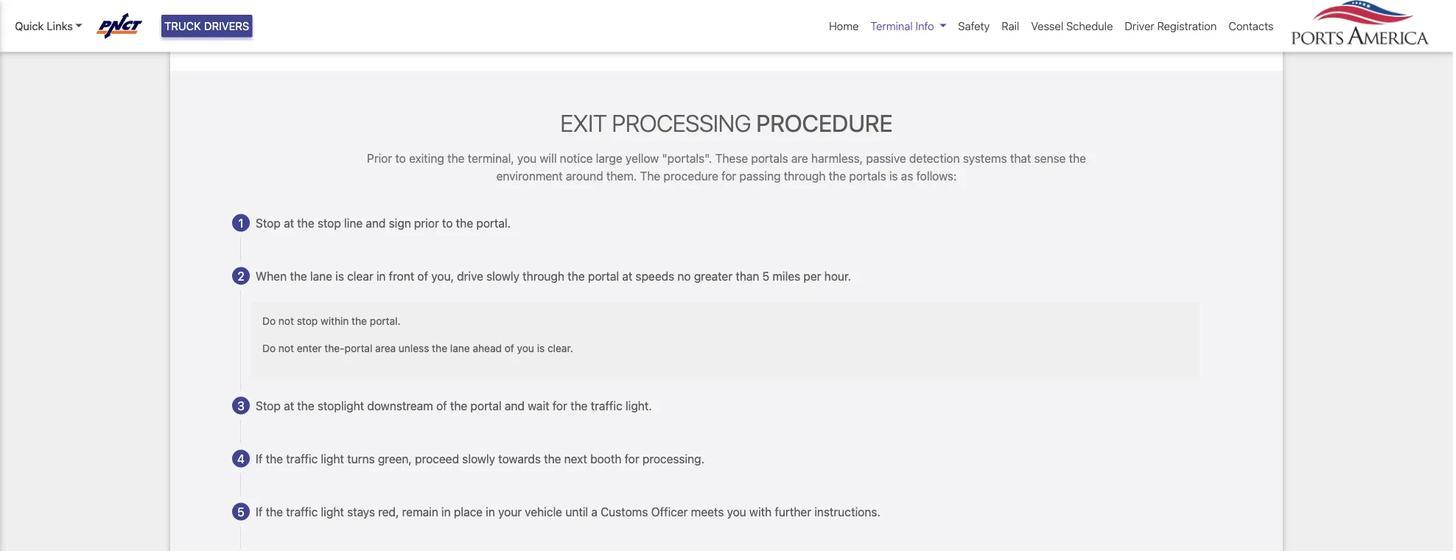 Task type: locate. For each thing, give the bounding box(es) containing it.
0 vertical spatial and
[[366, 216, 386, 230]]

when the lane is clear in front of you, drive slowly through the portal at speeds no greater than 5 miles per hour.
[[256, 269, 851, 283]]

0 vertical spatial if
[[256, 452, 263, 466]]

0 vertical spatial 2
[[238, 11, 244, 25]]

1 horizontal spatial ahead
[[1090, 11, 1123, 25]]

1 horizontal spatial a
[[799, 11, 805, 25]]

light.
[[626, 399, 652, 413]]

speeds
[[636, 269, 675, 283]]

0 vertical spatial do
[[262, 315, 276, 327]]

traffic
[[591, 399, 623, 413], [286, 452, 318, 466], [286, 505, 318, 519]]

0 vertical spatial not
[[731, 11, 749, 25]]

2 if from the top
[[256, 505, 263, 519]]

0 vertical spatial for
[[722, 169, 736, 183]]

stays
[[347, 505, 375, 519]]

light for stays
[[321, 505, 344, 519]]

2 vertical spatial portal
[[471, 399, 502, 413]]

0 horizontal spatial lane
[[310, 269, 332, 283]]

2 do from the top
[[262, 342, 276, 354]]

must
[[844, 11, 870, 25]]

vessel schedule
[[1031, 19, 1113, 32]]

through down are
[[784, 169, 826, 183]]

to
[[395, 151, 406, 165], [442, 216, 453, 230]]

a right until
[[591, 505, 598, 519]]

2 horizontal spatial in
[[486, 505, 495, 519]]

0 vertical spatial portal
[[588, 269, 619, 283]]

ahead up 'stop at the stoplight downstream of the portal and wait for the traffic light.'
[[473, 342, 502, 354]]

1 vertical spatial a
[[591, 505, 598, 519]]

truck
[[164, 19, 201, 32]]

ahead
[[1090, 11, 1123, 25], [473, 342, 502, 354]]

is left clear
[[335, 269, 344, 283]]

1 vertical spatial stop
[[297, 315, 318, 327]]

time
[[1140, 11, 1163, 25]]

lane left clear
[[310, 269, 332, 283]]

1 horizontal spatial through
[[784, 169, 826, 183]]

not
[[731, 11, 749, 25], [279, 315, 294, 327], [279, 342, 294, 354]]

you left with
[[727, 505, 746, 519]]

stop right 3
[[256, 399, 281, 413]]

0 horizontal spatial is
[[335, 269, 344, 283]]

do down 'when'
[[262, 315, 276, 327]]

traffic for if the traffic light turns green, proceed slowly towards the next booth for processing.
[[286, 452, 318, 466]]

not left "enter"
[[279, 342, 294, 354]]

in left front
[[376, 269, 386, 283]]

through
[[784, 169, 826, 183], [523, 269, 565, 283]]

1 horizontal spatial to
[[442, 216, 453, 230]]

0 vertical spatial through
[[784, 169, 826, 183]]

slowly left 'towards'
[[462, 452, 495, 466]]

2 vertical spatial you
[[727, 505, 746, 519]]

1 do from the top
[[262, 315, 276, 327]]

for down these
[[722, 169, 736, 183]]

employees
[[306, 11, 364, 25]]

per
[[804, 269, 821, 283]]

traffic left light.
[[591, 399, 623, 413]]

portal. up area
[[370, 315, 401, 327]]

portal. up drive
[[476, 216, 511, 230]]

downstream
[[367, 399, 433, 413]]

if the traffic light stays red, remain in place in your vehicle until a customs officer meets you with further instructions.
[[256, 505, 881, 519]]

for right wait
[[553, 399, 567, 413]]

0 horizontal spatial for
[[553, 399, 567, 413]]

around
[[566, 169, 603, 183]]

5 right "than"
[[762, 269, 770, 283]]

lane
[[310, 269, 332, 283], [450, 342, 470, 354]]

1 horizontal spatial lane
[[450, 342, 470, 354]]

do
[[714, 11, 728, 25]]

contacts
[[1229, 19, 1274, 32]]

2 vertical spatial not
[[279, 342, 294, 354]]

and
[[366, 216, 386, 230], [505, 399, 525, 413]]

at left 'speeds'
[[622, 269, 633, 283]]

do for do not stop within the portal.
[[262, 315, 276, 327]]

0 vertical spatial portal.
[[476, 216, 511, 230]]

terminal
[[871, 19, 913, 32]]

and left wait
[[505, 399, 525, 413]]

passive
[[866, 151, 906, 165]]

2 vertical spatial at
[[284, 399, 294, 413]]

possess
[[752, 11, 795, 25]]

terminal info link
[[865, 12, 952, 40]]

hours
[[1057, 11, 1087, 25]]

1 vertical spatial through
[[523, 269, 565, 283]]

the-
[[324, 342, 345, 354]]

1 vertical spatial 5
[[237, 505, 245, 519]]

sign
[[389, 216, 411, 230]]

drivers
[[204, 19, 249, 32]]

miles
[[773, 269, 801, 283]]

stop for stop at the stop line and sign prior to the portal.
[[256, 216, 281, 230]]

you left clear.
[[517, 342, 534, 354]]

2 2 from the top
[[238, 269, 244, 283]]

for
[[722, 169, 736, 183], [553, 399, 567, 413], [625, 452, 639, 466]]

of left you,
[[418, 269, 428, 283]]

is left clear.
[[537, 342, 545, 354]]

through inside prior to exiting the terminal, you will notice large yellow "portals". these portals are harmless, passive detection systems that sense the environment around them. the procedure for passing through the portals is as follows:
[[784, 169, 826, 183]]

1 horizontal spatial for
[[625, 452, 639, 466]]

in
[[376, 269, 386, 283], [441, 505, 451, 519], [486, 505, 495, 519]]

notify
[[874, 11, 904, 25]]

of right downstream
[[436, 399, 447, 413]]

stop left line in the left top of the page
[[318, 216, 341, 230]]

do left "enter"
[[262, 342, 276, 354]]

line
[[344, 216, 363, 230]]

when
[[256, 269, 287, 283]]

not right do
[[731, 11, 749, 25]]

1 stop from the top
[[256, 216, 281, 230]]

1 vertical spatial traffic
[[286, 452, 318, 466]]

not for do not enter the-portal area unless the lane ahead of you is clear.
[[279, 342, 294, 354]]

0 horizontal spatial a
[[591, 505, 598, 519]]

unless
[[399, 342, 429, 354]]

stop
[[256, 216, 281, 230], [256, 399, 281, 413]]

rail
[[1002, 19, 1019, 32]]

stop up "enter"
[[297, 315, 318, 327]]

1 vertical spatial not
[[279, 315, 294, 327]]

at right 3
[[284, 399, 294, 413]]

next
[[564, 452, 587, 466]]

no
[[678, 269, 691, 283]]

1 horizontal spatial portal
[[471, 399, 502, 413]]

2 vertical spatial is
[[537, 342, 545, 354]]

0 vertical spatial is
[[889, 169, 898, 183]]

clear
[[347, 269, 373, 283]]

through right drive
[[523, 269, 565, 283]]

0 horizontal spatial through
[[523, 269, 565, 283]]

the inside the any visitors who do not possess a twic, must notify the security department 24 hours ahead of time link
[[907, 11, 924, 25]]

0 horizontal spatial portals
[[751, 151, 788, 165]]

lane right unless
[[450, 342, 470, 354]]

0 vertical spatial stop
[[256, 216, 281, 230]]

0 horizontal spatial portal.
[[370, 315, 401, 327]]

1 vertical spatial do
[[262, 342, 276, 354]]

is
[[889, 169, 898, 183], [335, 269, 344, 283], [537, 342, 545, 354]]

of left time
[[1126, 11, 1137, 25]]

until
[[565, 505, 588, 519]]

portal.
[[476, 216, 511, 230], [370, 315, 401, 327]]

proceed
[[415, 452, 459, 466]]

vessel schedule link
[[1025, 12, 1119, 40]]

at right 1
[[284, 216, 294, 230]]

1 if from the top
[[256, 452, 263, 466]]

light left stays
[[321, 505, 344, 519]]

green,
[[378, 452, 412, 466]]

portals up the passing
[[751, 151, 788, 165]]

in left place
[[441, 505, 451, 519]]

to inside prior to exiting the terminal, you will notice large yellow "portals". these portals are harmless, passive detection systems that sense the environment around them. the procedure for passing through the portals is as follows:
[[395, 151, 406, 165]]

2 vertical spatial for
[[625, 452, 639, 466]]

1 light from the top
[[321, 452, 344, 466]]

slowly
[[487, 269, 520, 283], [462, 452, 495, 466]]

you,
[[431, 269, 454, 283]]

the
[[907, 11, 924, 25], [447, 151, 465, 165], [1069, 151, 1086, 165], [829, 169, 846, 183], [297, 216, 314, 230], [456, 216, 473, 230], [290, 269, 307, 283], [568, 269, 585, 283], [352, 315, 367, 327], [432, 342, 447, 354], [297, 399, 314, 413], [450, 399, 467, 413], [570, 399, 588, 413], [266, 452, 283, 466], [544, 452, 561, 466], [266, 505, 283, 519]]

the
[[640, 169, 661, 183]]

sense
[[1034, 151, 1066, 165]]

portal
[[588, 269, 619, 283], [345, 342, 372, 354], [471, 399, 502, 413]]

0 vertical spatial light
[[321, 452, 344, 466]]

0 vertical spatial at
[[284, 216, 294, 230]]

1 vertical spatial light
[[321, 505, 344, 519]]

1 vertical spatial portal
[[345, 342, 372, 354]]

2 vertical spatial traffic
[[286, 505, 318, 519]]

1 horizontal spatial and
[[505, 399, 525, 413]]

in left your
[[486, 505, 495, 519]]

1 vertical spatial 2
[[238, 269, 244, 283]]

of
[[1126, 11, 1137, 25], [418, 269, 428, 283], [505, 342, 514, 354], [436, 399, 447, 413]]

0 vertical spatial you
[[517, 151, 537, 165]]

exit processing procedure
[[560, 109, 893, 137]]

for inside prior to exiting the terminal, you will notice large yellow "portals". these portals are harmless, passive detection systems that sense the environment around them. the procedure for passing through the portals is as follows:
[[722, 169, 736, 183]]

2 left all
[[238, 11, 244, 25]]

0 vertical spatial a
[[799, 11, 805, 25]]

processing.
[[643, 452, 705, 466]]

portal left 'speeds'
[[588, 269, 619, 283]]

1 vertical spatial stop
[[256, 399, 281, 413]]

1 vertical spatial portal.
[[370, 315, 401, 327]]

traffic left turns
[[286, 452, 318, 466]]

large
[[596, 151, 623, 165]]

2 stop from the top
[[256, 399, 281, 413]]

1 vertical spatial if
[[256, 505, 263, 519]]

2 horizontal spatial for
[[722, 169, 736, 183]]

turns
[[347, 452, 375, 466]]

quick links
[[15, 19, 73, 32]]

for right booth on the bottom left
[[625, 452, 639, 466]]

1 horizontal spatial portal.
[[476, 216, 511, 230]]

not down 'when'
[[279, 315, 294, 327]]

traffic left stays
[[286, 505, 318, 519]]

ahead left driver
[[1090, 11, 1123, 25]]

portal left area
[[345, 342, 372, 354]]

slowly right drive
[[487, 269, 520, 283]]

1 vertical spatial is
[[335, 269, 344, 283]]

systems
[[963, 151, 1007, 165]]

1 vertical spatial to
[[442, 216, 453, 230]]

2 horizontal spatial is
[[889, 169, 898, 183]]

1 vertical spatial portals
[[849, 169, 886, 183]]

5 down 4
[[237, 505, 245, 519]]

driver registration link
[[1119, 12, 1223, 40]]

2 left 'when'
[[238, 269, 244, 283]]

light left turns
[[321, 452, 344, 466]]

1 horizontal spatial 5
[[762, 269, 770, 283]]

safety
[[958, 19, 990, 32]]

portals down passive
[[849, 169, 886, 183]]

terminal info
[[871, 19, 934, 32]]

do
[[262, 315, 276, 327], [262, 342, 276, 354]]

portal left wait
[[471, 399, 502, 413]]

detection
[[909, 151, 960, 165]]

0 vertical spatial stop
[[318, 216, 341, 230]]

2
[[238, 11, 244, 25], [238, 269, 244, 283]]

vehicle
[[525, 505, 562, 519]]

safety link
[[952, 12, 996, 40]]

2 light from the top
[[321, 505, 344, 519]]

and right line in the left top of the page
[[366, 216, 386, 230]]

is left as
[[889, 169, 898, 183]]

24
[[1040, 11, 1054, 25]]

you up environment
[[517, 151, 537, 165]]

processing
[[612, 109, 751, 137]]

stop at the stoplight downstream of the portal and wait for the traffic light.
[[256, 399, 652, 413]]

2 horizontal spatial portal
[[588, 269, 619, 283]]

0 horizontal spatial ahead
[[473, 342, 502, 354]]

a left twic,
[[799, 11, 805, 25]]

stop right 1
[[256, 216, 281, 230]]

0 horizontal spatial to
[[395, 151, 406, 165]]

0 vertical spatial to
[[395, 151, 406, 165]]

procedure
[[664, 169, 719, 183]]

quick
[[15, 19, 44, 32]]

is inside prior to exiting the terminal, you will notice large yellow "portals". these portals are harmless, passive detection systems that sense the environment around them. the procedure for passing through the portals is as follows:
[[889, 169, 898, 183]]



Task type: describe. For each thing, give the bounding box(es) containing it.
that
[[1010, 151, 1031, 165]]

within
[[321, 315, 349, 327]]

if for if the traffic light turns green, proceed slowly towards the next booth for processing.
[[256, 452, 263, 466]]

enter
[[297, 342, 322, 354]]

0 vertical spatial 5
[[762, 269, 770, 283]]

than
[[736, 269, 759, 283]]

visitors
[[648, 11, 686, 25]]

1 vertical spatial slowly
[[462, 452, 495, 466]]

vessel
[[1031, 19, 1064, 32]]

you inside prior to exiting the terminal, you will notice large yellow "portals". these portals are harmless, passive detection systems that sense the environment around them. the procedure for passing through the portals is as follows:
[[517, 151, 537, 165]]

0 vertical spatial traffic
[[591, 399, 623, 413]]

info
[[916, 19, 934, 32]]

exit
[[560, 109, 607, 137]]

area
[[375, 342, 396, 354]]

who
[[689, 11, 711, 25]]

twic,
[[808, 11, 841, 25]]

stop at the stop line and sign prior to the portal.
[[256, 216, 511, 230]]

links
[[47, 19, 73, 32]]

do not stop within the portal.
[[262, 315, 401, 327]]

yellow
[[626, 151, 659, 165]]

notice
[[560, 151, 593, 165]]

1 vertical spatial lane
[[450, 342, 470, 354]]

instructions.
[[815, 505, 881, 519]]

front
[[389, 269, 414, 283]]

0 vertical spatial ahead
[[1090, 11, 1123, 25]]

meets
[[691, 505, 724, 519]]

all pnct employees
[[256, 11, 364, 25]]

any visitors who do not possess a twic, must notify the security department 24 hours ahead of time
[[624, 11, 1163, 25]]

any visitors who do not possess a twic, must notify the security department 24 hours ahead of time link
[[583, 0, 1181, 44]]

if for if the traffic light stays red, remain in place in your vehicle until a customs officer meets you with further instructions.
[[256, 505, 263, 519]]

1 vertical spatial at
[[622, 269, 633, 283]]

remain
[[402, 505, 438, 519]]

1 horizontal spatial in
[[441, 505, 451, 519]]

do not enter the-portal area unless the lane ahead of you is clear.
[[262, 342, 573, 354]]

if the traffic light turns green, proceed slowly towards the next booth for processing.
[[256, 452, 705, 466]]

procedure
[[756, 109, 893, 137]]

as
[[901, 169, 913, 183]]

0 vertical spatial lane
[[310, 269, 332, 283]]

rail link
[[996, 12, 1025, 40]]

further
[[775, 505, 811, 519]]

passing
[[740, 169, 781, 183]]

contacts link
[[1223, 12, 1280, 40]]

pnct
[[272, 11, 303, 25]]

0 vertical spatial portals
[[751, 151, 788, 165]]

truck drivers
[[164, 19, 249, 32]]

at for stop at the stop line and sign prior to the portal.
[[284, 216, 294, 230]]

1 vertical spatial you
[[517, 342, 534, 354]]

driver registration
[[1125, 19, 1217, 32]]

customs
[[601, 505, 648, 519]]

0 horizontal spatial 5
[[237, 505, 245, 519]]

not for do not stop within the portal.
[[279, 315, 294, 327]]

home link
[[823, 12, 865, 40]]

1 vertical spatial and
[[505, 399, 525, 413]]

light for turns
[[321, 452, 344, 466]]

schedule
[[1066, 19, 1113, 32]]

1 horizontal spatial is
[[537, 342, 545, 354]]

officer
[[651, 505, 688, 519]]

truck drivers link
[[161, 15, 252, 37]]

driver
[[1125, 19, 1155, 32]]

them.
[[606, 169, 637, 183]]

at for stop at the stoplight downstream of the portal and wait for the traffic light.
[[284, 399, 294, 413]]

of left clear.
[[505, 342, 514, 354]]

traffic for if the traffic light stays red, remain in place in your vehicle until a customs officer meets you with further instructions.
[[286, 505, 318, 519]]

greater
[[694, 269, 733, 283]]

clear.
[[548, 342, 573, 354]]

0 horizontal spatial portal
[[345, 342, 372, 354]]

these
[[715, 151, 748, 165]]

your
[[498, 505, 522, 519]]

quick links link
[[15, 18, 82, 34]]

3
[[237, 399, 245, 413]]

stop for stop at the stoplight downstream of the portal and wait for the traffic light.
[[256, 399, 281, 413]]

prior
[[367, 151, 392, 165]]

"portals".
[[662, 151, 712, 165]]

towards
[[498, 452, 541, 466]]

1 vertical spatial for
[[553, 399, 567, 413]]

1 vertical spatial ahead
[[473, 342, 502, 354]]

will
[[540, 151, 557, 165]]

1 horizontal spatial portals
[[849, 169, 886, 183]]

1 2 from the top
[[238, 11, 244, 25]]

exiting
[[409, 151, 444, 165]]

registration
[[1157, 19, 1217, 32]]

0 vertical spatial slowly
[[487, 269, 520, 283]]

department
[[974, 11, 1037, 25]]

0 horizontal spatial in
[[376, 269, 386, 283]]

a inside the any visitors who do not possess a twic, must notify the security department 24 hours ahead of time link
[[799, 11, 805, 25]]

any
[[624, 11, 645, 25]]

terminal,
[[468, 151, 514, 165]]

booth
[[590, 452, 622, 466]]

do for do not enter the-portal area unless the lane ahead of you is clear.
[[262, 342, 276, 354]]

0 horizontal spatial and
[[366, 216, 386, 230]]

are
[[791, 151, 808, 165]]

prior to exiting the terminal, you will notice large yellow "portals". these portals are harmless, passive detection systems that sense the environment around them. the procedure for passing through the portals is as follows:
[[367, 151, 1086, 183]]

prior
[[414, 216, 439, 230]]

all
[[256, 11, 269, 25]]

1
[[238, 216, 244, 230]]

with
[[749, 505, 772, 519]]



Task type: vqa. For each thing, say whether or not it's contained in the screenshot.
customerservice@pnct.net
no



